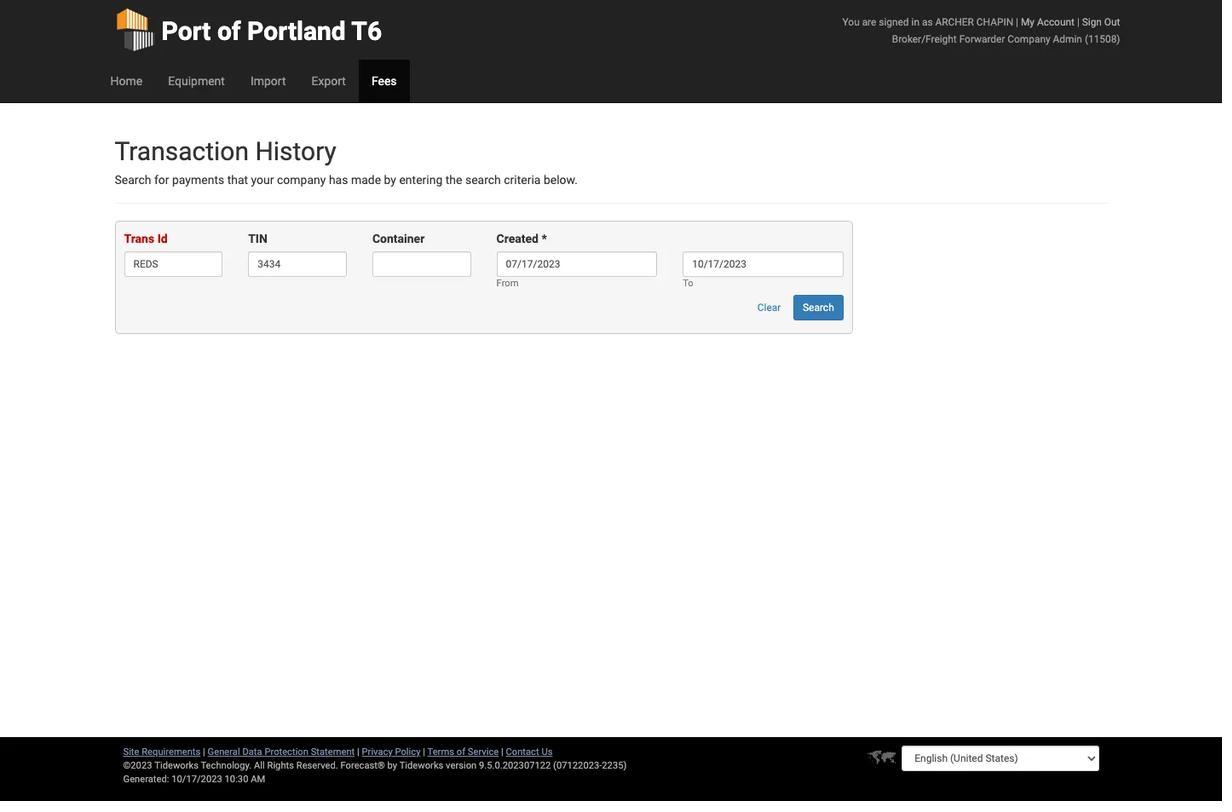 Task type: vqa. For each thing, say whether or not it's contained in the screenshot.
AM
yes



Task type: describe. For each thing, give the bounding box(es) containing it.
id
[[157, 232, 168, 246]]

equipment button
[[155, 60, 238, 102]]

that
[[227, 173, 248, 187]]

all
[[254, 761, 265, 772]]

sign
[[1083, 16, 1103, 28]]

9.5.0.202307122
[[479, 761, 551, 772]]

terms
[[428, 747, 455, 758]]

export
[[312, 74, 346, 88]]

sign out link
[[1083, 16, 1121, 28]]

by inside the transaction history search for payments that your company has made by entering the search criteria below.
[[384, 173, 397, 187]]

us
[[542, 747, 553, 758]]

2235)
[[602, 761, 627, 772]]

TIN text field
[[248, 252, 347, 277]]

| left sign
[[1078, 16, 1080, 28]]

company
[[1008, 33, 1051, 45]]

account
[[1038, 16, 1075, 28]]

my
[[1022, 16, 1035, 28]]

signed
[[879, 16, 909, 28]]

MM/dd/yyyy text field
[[683, 252, 844, 277]]

search inside 'search' 'button'
[[803, 302, 835, 314]]

tideworks
[[400, 761, 444, 772]]

has
[[329, 173, 348, 187]]

created *
[[497, 232, 547, 246]]

are
[[863, 16, 877, 28]]

fees
[[372, 74, 397, 88]]

equipment
[[168, 74, 225, 88]]

you are signed in as archer chapin | my account | sign out broker/freight forwarder company admin (11508)
[[843, 16, 1121, 45]]

contact
[[506, 747, 539, 758]]

requirements
[[142, 747, 201, 758]]

broker/freight
[[893, 33, 957, 45]]

entering
[[399, 173, 443, 187]]

statement
[[311, 747, 355, 758]]

company
[[277, 173, 326, 187]]

made
[[351, 173, 381, 187]]

search button
[[794, 295, 844, 321]]

home button
[[98, 60, 155, 102]]

to
[[683, 278, 694, 289]]

as
[[923, 16, 933, 28]]

policy
[[395, 747, 421, 758]]

transaction history search for payments that your company has made by entering the search criteria below.
[[115, 136, 578, 187]]

tin
[[248, 232, 268, 246]]

privacy
[[362, 747, 393, 758]]

Created * text field
[[497, 252, 658, 277]]

archer
[[936, 16, 975, 28]]

chapin
[[977, 16, 1014, 28]]

trans id
[[124, 232, 168, 246]]

site requirements link
[[123, 747, 201, 758]]

0 horizontal spatial of
[[217, 16, 241, 46]]

portland
[[247, 16, 346, 46]]

forwarder
[[960, 33, 1006, 45]]

data
[[243, 747, 262, 758]]

Trans Id text field
[[124, 252, 223, 277]]

by inside site requirements | general data protection statement | privacy policy | terms of service | contact us ©2023 tideworks technology. all rights reserved. forecast® by tideworks version 9.5.0.202307122 (07122023-2235) generated: 10/17/2023 10:30 am
[[388, 761, 397, 772]]

for
[[154, 173, 169, 187]]

generated:
[[123, 774, 169, 785]]

| left general
[[203, 747, 205, 758]]

in
[[912, 16, 920, 28]]

history
[[255, 136, 337, 166]]

version
[[446, 761, 477, 772]]

your
[[251, 173, 274, 187]]

home
[[110, 74, 143, 88]]

port of portland t6
[[162, 16, 382, 46]]

search inside the transaction history search for payments that your company has made by entering the search criteria below.
[[115, 173, 151, 187]]

you
[[843, 16, 860, 28]]

rights
[[267, 761, 294, 772]]

admin
[[1054, 33, 1083, 45]]

| left my
[[1017, 16, 1019, 28]]

out
[[1105, 16, 1121, 28]]

technology.
[[201, 761, 252, 772]]

from
[[497, 278, 519, 289]]

created
[[497, 232, 539, 246]]



Task type: locate. For each thing, give the bounding box(es) containing it.
reserved.
[[297, 761, 338, 772]]

search
[[115, 173, 151, 187], [803, 302, 835, 314]]

by
[[384, 173, 397, 187], [388, 761, 397, 772]]

0 horizontal spatial search
[[115, 173, 151, 187]]

0 vertical spatial search
[[115, 173, 151, 187]]

clear button
[[748, 295, 791, 321]]

©2023 tideworks
[[123, 761, 199, 772]]

my account link
[[1022, 16, 1075, 28]]

search
[[466, 173, 501, 187]]

*
[[542, 232, 547, 246]]

service
[[468, 747, 499, 758]]

terms of service link
[[428, 747, 499, 758]]

below.
[[544, 173, 578, 187]]

(11508)
[[1085, 33, 1121, 45]]

port of portland t6 link
[[115, 0, 382, 60]]

site requirements | general data protection statement | privacy policy | terms of service | contact us ©2023 tideworks technology. all rights reserved. forecast® by tideworks version 9.5.0.202307122 (07122023-2235) generated: 10/17/2023 10:30 am
[[123, 747, 627, 785]]

payments
[[172, 173, 224, 187]]

site
[[123, 747, 139, 758]]

1 vertical spatial of
[[457, 747, 466, 758]]

10/17/2023
[[172, 774, 222, 785]]

of
[[217, 16, 241, 46], [457, 747, 466, 758]]

protection
[[265, 747, 309, 758]]

general data protection statement link
[[208, 747, 355, 758]]

import
[[251, 74, 286, 88]]

0 vertical spatial by
[[384, 173, 397, 187]]

(07122023-
[[553, 761, 602, 772]]

| up "tideworks"
[[423, 747, 426, 758]]

1 horizontal spatial search
[[803, 302, 835, 314]]

am
[[251, 774, 265, 785]]

1 vertical spatial by
[[388, 761, 397, 772]]

port
[[162, 16, 211, 46]]

privacy policy link
[[362, 747, 421, 758]]

t6
[[352, 16, 382, 46]]

the
[[446, 173, 463, 187]]

container
[[373, 232, 425, 246]]

export button
[[299, 60, 359, 102]]

| up "9.5.0.202307122" at the bottom of the page
[[501, 747, 504, 758]]

general
[[208, 747, 240, 758]]

transaction
[[115, 136, 249, 166]]

criteria
[[504, 173, 541, 187]]

search left for on the left of page
[[115, 173, 151, 187]]

|
[[1017, 16, 1019, 28], [1078, 16, 1080, 28], [203, 747, 205, 758], [357, 747, 360, 758], [423, 747, 426, 758], [501, 747, 504, 758]]

1 horizontal spatial of
[[457, 747, 466, 758]]

by right made
[[384, 173, 397, 187]]

search right clear button
[[803, 302, 835, 314]]

1 vertical spatial search
[[803, 302, 835, 314]]

clear
[[758, 302, 781, 314]]

0 vertical spatial of
[[217, 16, 241, 46]]

of right the port
[[217, 16, 241, 46]]

contact us link
[[506, 747, 553, 758]]

trans
[[124, 232, 154, 246]]

Container text field
[[373, 252, 471, 277]]

fees button
[[359, 60, 410, 102]]

of up version at the bottom left
[[457, 747, 466, 758]]

| up forecast® at the left bottom
[[357, 747, 360, 758]]

forecast®
[[341, 761, 385, 772]]

of inside site requirements | general data protection statement | privacy policy | terms of service | contact us ©2023 tideworks technology. all rights reserved. forecast® by tideworks version 9.5.0.202307122 (07122023-2235) generated: 10/17/2023 10:30 am
[[457, 747, 466, 758]]

10:30
[[225, 774, 249, 785]]

import button
[[238, 60, 299, 102]]

by down privacy policy link
[[388, 761, 397, 772]]



